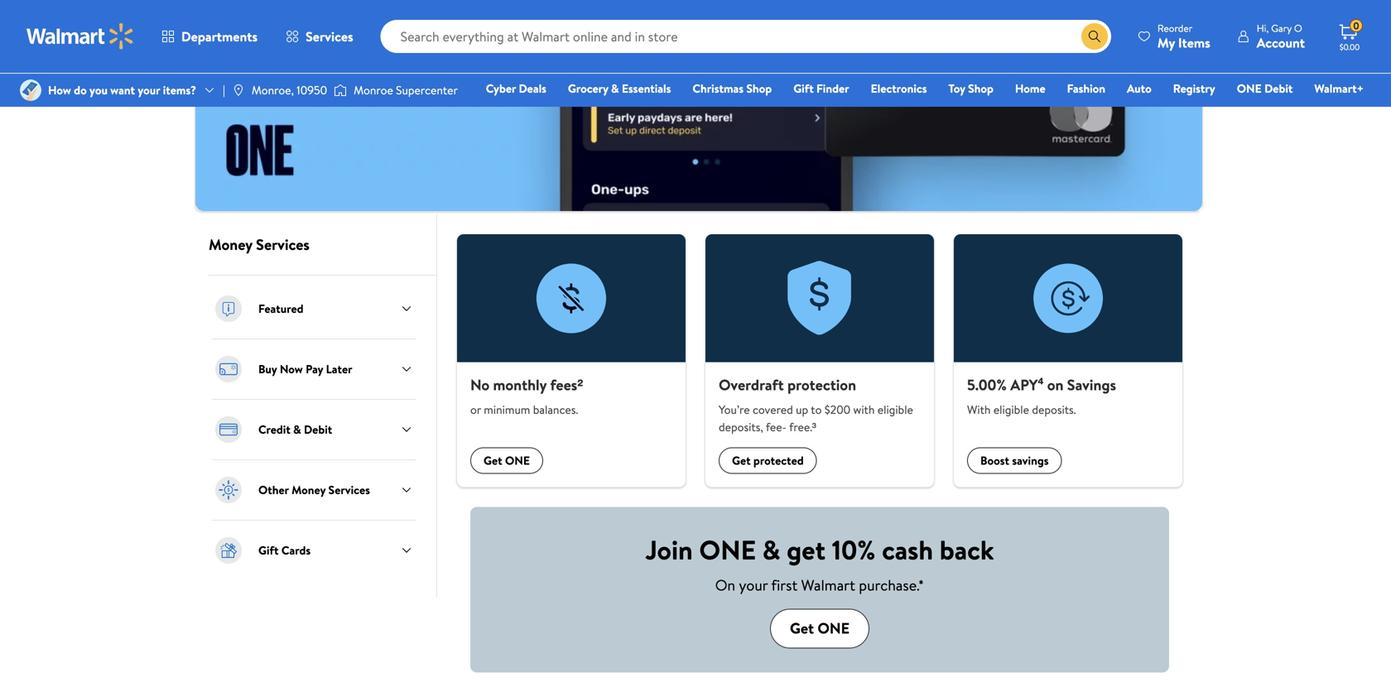 Task type: vqa. For each thing, say whether or not it's contained in the screenshot.


Task type: locate. For each thing, give the bounding box(es) containing it.
gift left finder
[[794, 80, 814, 96]]

5.00%
[[967, 375, 1007, 395]]

& inside 'link'
[[611, 80, 619, 96]]

deposits,
[[719, 419, 763, 435]]

one inside no monthly fees² list item
[[505, 453, 530, 469]]

first
[[771, 575, 798, 596]]

search icon image
[[1088, 30, 1101, 43]]

cash
[[882, 532, 933, 568]]

get down the deposits,
[[732, 453, 751, 469]]

0 vertical spatial money
[[209, 234, 252, 255]]

& left get
[[763, 532, 781, 568]]

1 horizontal spatial gift
[[794, 80, 814, 96]]

gift cards
[[258, 543, 311, 559]]

Search search field
[[381, 20, 1111, 53]]

christmas shop link
[[685, 80, 780, 97]]

|
[[223, 82, 225, 98]]

your right want
[[138, 82, 160, 98]]

2 horizontal spatial &
[[763, 532, 781, 568]]

get down first
[[790, 618, 814, 639]]

do
[[74, 82, 87, 98]]

get one down minimum
[[484, 453, 530, 469]]

monthly
[[493, 375, 547, 395]]

0 vertical spatial services
[[306, 27, 353, 46]]

one up on
[[699, 532, 756, 568]]

toy shop
[[949, 80, 994, 96]]

services right the other on the left of the page
[[328, 482, 370, 498]]

1 horizontal spatial eligible
[[994, 402, 1029, 418]]

get protected button
[[719, 448, 817, 474]]

registry link
[[1166, 80, 1223, 97]]

one down minimum
[[505, 453, 530, 469]]

list
[[447, 234, 1193, 487]]

1 vertical spatial your
[[739, 575, 768, 596]]

auto
[[1127, 80, 1152, 96]]

get down minimum
[[484, 453, 502, 469]]

debit with rewards. get three percent cash back at walmart up to fifty dollars a year¹. terms apply. get one. image
[[195, 0, 1203, 211]]

1 horizontal spatial  image
[[232, 84, 245, 97]]

walmart+ link
[[1307, 80, 1372, 97]]

eligible down apy⁴
[[994, 402, 1029, 418]]

0 vertical spatial get one
[[484, 453, 530, 469]]

featured image
[[212, 292, 245, 325]]

0 horizontal spatial get one button
[[470, 448, 543, 474]]

monroe
[[354, 82, 393, 98]]

1 horizontal spatial get one
[[790, 618, 850, 639]]

departments button
[[147, 17, 272, 56]]

monroe supercenter
[[354, 82, 458, 98]]

& right credit
[[293, 422, 301, 438]]

my
[[1158, 34, 1175, 52]]

1 vertical spatial gift
[[258, 543, 279, 559]]

 image
[[20, 80, 41, 101], [232, 84, 245, 97]]

1 shop from the left
[[747, 80, 772, 96]]

get one for right get one button
[[790, 618, 850, 639]]

gift for gift cards
[[258, 543, 279, 559]]

shop
[[747, 80, 772, 96], [968, 80, 994, 96]]

& for grocery
[[611, 80, 619, 96]]

1 horizontal spatial get
[[732, 453, 751, 469]]

1 vertical spatial get one button
[[770, 609, 870, 649]]

0 horizontal spatial  image
[[20, 80, 41, 101]]

2 vertical spatial &
[[763, 532, 781, 568]]

grocery & essentials link
[[561, 80, 679, 97]]

shop right 'toy'
[[968, 80, 994, 96]]

0 vertical spatial gift
[[794, 80, 814, 96]]

later
[[326, 361, 352, 377]]

or
[[470, 402, 481, 418]]

0 horizontal spatial money
[[209, 234, 252, 255]]

get one
[[484, 453, 530, 469], [790, 618, 850, 639]]

other money services
[[258, 482, 370, 498]]

0 horizontal spatial eligible
[[878, 402, 913, 418]]

fashion
[[1067, 80, 1106, 96]]

eligible inside the 5.00% apy⁴ on savings with eligible deposits.
[[994, 402, 1029, 418]]

get for no
[[484, 453, 502, 469]]

&
[[611, 80, 619, 96], [293, 422, 301, 438], [763, 532, 781, 568]]

 image left how
[[20, 80, 41, 101]]

money
[[209, 234, 252, 255], [292, 482, 326, 498]]

 image
[[334, 82, 347, 99]]

your right on
[[739, 575, 768, 596]]

2 vertical spatial services
[[328, 482, 370, 498]]

0 vertical spatial your
[[138, 82, 160, 98]]

gift finder
[[794, 80, 849, 96]]

your
[[138, 82, 160, 98], [739, 575, 768, 596]]

finder
[[817, 80, 849, 96]]

1 vertical spatial &
[[293, 422, 301, 438]]

2 eligible from the left
[[994, 402, 1029, 418]]

0 horizontal spatial get one
[[484, 453, 530, 469]]

1 horizontal spatial &
[[611, 80, 619, 96]]

get one button inside no monthly fees² list item
[[470, 448, 543, 474]]

eligible right with
[[878, 402, 913, 418]]

services up 10950
[[306, 27, 353, 46]]

0 horizontal spatial shop
[[747, 80, 772, 96]]

your inside join one & get 10% cash back on your first walmart purchase.*
[[739, 575, 768, 596]]

money right the other on the left of the page
[[292, 482, 326, 498]]

boost savings
[[981, 453, 1049, 469]]

monroe,
[[252, 82, 294, 98]]

home
[[1015, 80, 1046, 96]]

1 horizontal spatial debit
[[1265, 80, 1293, 96]]

items
[[1178, 34, 1211, 52]]

departments
[[181, 27, 258, 46]]

0 vertical spatial get one button
[[470, 448, 543, 474]]

 image right |
[[232, 84, 245, 97]]

gift left cards
[[258, 543, 279, 559]]

no monthly fees superscript two. or minimum balances. get one. image
[[457, 234, 686, 363]]

0 horizontal spatial get
[[484, 453, 502, 469]]

buy now pay later
[[258, 361, 352, 377]]

debit down account
[[1265, 80, 1293, 96]]

savings
[[1067, 375, 1116, 395]]

1 horizontal spatial your
[[739, 575, 768, 596]]

eligible
[[878, 402, 913, 418], [994, 402, 1029, 418]]

get one button
[[470, 448, 543, 474], [770, 609, 870, 649]]

overdraft protection. you're covered up to two hundred dollars with direct deposit, fee-free. superscript three. get protected. image
[[706, 234, 934, 363]]

overdraft protection you're covered up to $200 with eligible deposits, fee- free.³
[[719, 375, 913, 435]]

0 horizontal spatial debit
[[304, 422, 332, 438]]

get one inside no monthly fees² list item
[[484, 453, 530, 469]]

1 vertical spatial money
[[292, 482, 326, 498]]

o
[[1294, 21, 1303, 35]]

get one down walmart
[[790, 618, 850, 639]]

shop right christmas
[[747, 80, 772, 96]]

one right the registry
[[1237, 80, 1262, 96]]

& for credit
[[293, 422, 301, 438]]

overdraft protection list item
[[696, 234, 944, 487]]

shop for christmas shop
[[747, 80, 772, 96]]

money up featured icon
[[209, 234, 252, 255]]

gift
[[794, 80, 814, 96], [258, 543, 279, 559]]

get inside button
[[732, 453, 751, 469]]

get protected
[[732, 453, 804, 469]]

1 eligible from the left
[[878, 402, 913, 418]]

1 vertical spatial debit
[[304, 422, 332, 438]]

& right grocery
[[611, 80, 619, 96]]

electronics link
[[863, 80, 935, 97]]

get one button down minimum
[[470, 448, 543, 474]]

walmart+
[[1315, 80, 1364, 96]]

debit
[[1265, 80, 1293, 96], [304, 422, 332, 438]]

1 horizontal spatial shop
[[968, 80, 994, 96]]

savings
[[1012, 453, 1049, 469]]

0 horizontal spatial &
[[293, 422, 301, 438]]

apy⁴
[[1011, 375, 1044, 395]]

no monthly fees² list item
[[447, 234, 696, 487]]

0 vertical spatial &
[[611, 80, 619, 96]]

2 shop from the left
[[968, 80, 994, 96]]

one
[[1237, 80, 1262, 96], [505, 453, 530, 469], [699, 532, 756, 568], [818, 618, 850, 639]]

credit
[[258, 422, 291, 438]]

protected
[[754, 453, 804, 469]]

get one button down walmart
[[770, 609, 870, 649]]

services up featured on the left top
[[256, 234, 310, 255]]

hi, gary o account
[[1257, 21, 1305, 52]]

get inside no monthly fees² list item
[[484, 453, 502, 469]]

0 horizontal spatial gift
[[258, 543, 279, 559]]

0 horizontal spatial your
[[138, 82, 160, 98]]

1 vertical spatial get one
[[790, 618, 850, 639]]

cyber
[[486, 80, 516, 96]]

services
[[306, 27, 353, 46], [256, 234, 310, 255], [328, 482, 370, 498]]

debit right credit
[[304, 422, 332, 438]]

5.00% apy superscript four on savings. with eligible deposits. boost savings. image
[[954, 234, 1183, 363]]

reorder my items
[[1158, 21, 1211, 52]]



Task type: describe. For each thing, give the bounding box(es) containing it.
registry
[[1173, 80, 1216, 96]]

fashion link
[[1060, 80, 1113, 97]]

0
[[1354, 19, 1360, 33]]

essentials
[[622, 80, 671, 96]]

up
[[796, 402, 808, 418]]

deals
[[519, 80, 547, 96]]

2 horizontal spatial get
[[790, 618, 814, 639]]

how
[[48, 82, 71, 98]]

covered
[[753, 402, 793, 418]]

1 vertical spatial services
[[256, 234, 310, 255]]

list containing no monthly fees²
[[447, 234, 1193, 487]]

one debit link
[[1230, 80, 1301, 97]]

on
[[715, 575, 736, 596]]

0 vertical spatial debit
[[1265, 80, 1293, 96]]

gift for gift finder
[[794, 80, 814, 96]]

buy now pay later image
[[212, 353, 245, 386]]

on
[[1047, 375, 1064, 395]]

1 horizontal spatial get one button
[[770, 609, 870, 649]]

walmart
[[801, 575, 856, 596]]

shop for toy shop
[[968, 80, 994, 96]]

money services
[[209, 234, 310, 255]]

grocery
[[568, 80, 608, 96]]

featured
[[258, 301, 304, 317]]

christmas
[[693, 80, 744, 96]]

eligible inside overdraft protection you're covered up to $200 with eligible deposits, fee- free.³
[[878, 402, 913, 418]]

to
[[811, 402, 822, 418]]

 image for monroe, 10950
[[232, 84, 245, 97]]

balances.
[[533, 402, 578, 418]]

supercenter
[[396, 82, 458, 98]]

protection
[[788, 375, 856, 395]]

purchase.*
[[859, 575, 924, 596]]

monroe, 10950
[[252, 82, 327, 98]]

toy shop link
[[941, 80, 1001, 97]]

5.00% apy⁴ on savings with eligible deposits.
[[967, 375, 1116, 418]]

items?
[[163, 82, 196, 98]]

pay
[[306, 361, 323, 377]]

boost savings button
[[967, 448, 1062, 474]]

you're
[[719, 402, 750, 418]]

you
[[89, 82, 108, 98]]

buy
[[258, 361, 277, 377]]

auto link
[[1120, 80, 1159, 97]]

get for overdraft
[[732, 453, 751, 469]]

no
[[470, 375, 490, 395]]

with
[[967, 402, 991, 418]]

deposits.
[[1032, 402, 1076, 418]]

credit & debit
[[258, 422, 332, 438]]

other
[[258, 482, 289, 498]]

how do you want your items?
[[48, 82, 196, 98]]

fee-
[[766, 419, 787, 435]]

cyber deals link
[[479, 80, 554, 97]]

gift cards image
[[212, 534, 245, 567]]

join
[[646, 532, 693, 568]]

christmas shop
[[693, 80, 772, 96]]

hi,
[[1257, 21, 1269, 35]]

gary
[[1271, 21, 1292, 35]]

join one & get 10% cash back on your first walmart purchase.*
[[646, 532, 994, 596]]

services inside services popup button
[[306, 27, 353, 46]]

$0.00
[[1340, 41, 1360, 53]]

walmart image
[[27, 23, 134, 50]]

& inside join one & get 10% cash back on your first walmart purchase.*
[[763, 532, 781, 568]]

with
[[853, 402, 875, 418]]

toy
[[949, 80, 966, 96]]

1 horizontal spatial money
[[292, 482, 326, 498]]

free.³
[[789, 419, 816, 435]]

 image for how do you want your items?
[[20, 80, 41, 101]]

get one for get one button within no monthly fees² list item
[[484, 453, 530, 469]]

other money services image
[[212, 474, 245, 507]]

grocery & essentials
[[568, 80, 671, 96]]

minimum
[[484, 402, 530, 418]]

gift finder link
[[786, 80, 857, 97]]

Walmart Site-Wide search field
[[381, 20, 1111, 53]]

boost
[[981, 453, 1010, 469]]

$200
[[825, 402, 851, 418]]

now
[[280, 361, 303, 377]]

one down walmart
[[818, 618, 850, 639]]

credit & debit image
[[212, 413, 245, 446]]

overdraft
[[719, 375, 784, 395]]

10%
[[832, 532, 876, 568]]

10950
[[297, 82, 327, 98]]

get
[[787, 532, 826, 568]]

no monthly fees² or minimum balances.
[[470, 375, 583, 418]]

fees²
[[550, 375, 583, 395]]

back
[[940, 532, 994, 568]]

account
[[1257, 34, 1305, 52]]

want
[[110, 82, 135, 98]]

one debit
[[1237, 80, 1293, 96]]

5.00% apy⁴ on savings list item
[[944, 234, 1193, 487]]

cards
[[281, 543, 311, 559]]

one inside join one & get 10% cash back on your first walmart purchase.*
[[699, 532, 756, 568]]



